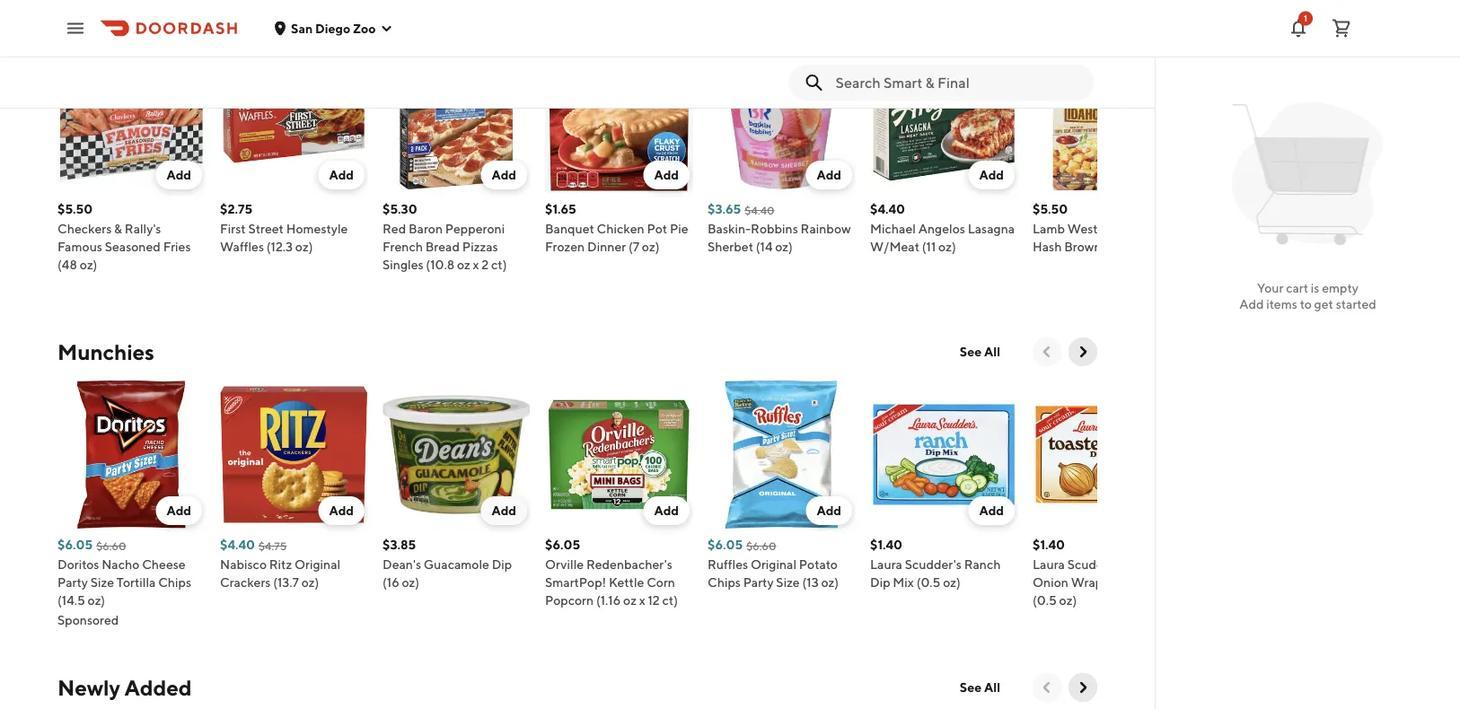 Task type: vqa. For each thing, say whether or not it's contained in the screenshot.
mexican at the top of the page
no



Task type: describe. For each thing, give the bounding box(es) containing it.
baron
[[409, 221, 443, 236]]

see all for newly added
[[960, 680, 1001, 695]]

oz) inside $6.05 $6.60 ruffles original potato chips party size (13 oz)
[[821, 575, 839, 590]]

frozen inside frozen favorites link
[[57, 3, 127, 29]]

nabisco ritz original crackers (13.7 oz) image
[[220, 381, 368, 529]]

started
[[1336, 297, 1377, 312]]

toasted
[[1127, 557, 1172, 572]]

$1.40 for $1.40 laura scudder's ranch dip mix (0.5 oz)
[[870, 538, 903, 552]]

fries
[[163, 239, 191, 254]]

angelos
[[919, 221, 965, 236]]

hash
[[1033, 239, 1062, 254]]

add for $6.05 orville redenbacher's smartpop! kettle corn popcorn (1.16 oz x 12 ct)
[[654, 503, 679, 518]]

$6.05 for $6.05 $6.60 doritos nacho cheese party size tortilla chips (14.5 oz) sponsored
[[57, 538, 93, 552]]

$4.40 inside the $3.65 $4.40 baskin-robbins rainbow sherbet (14 oz)
[[745, 204, 775, 216]]

dices
[[1104, 239, 1136, 254]]

2
[[482, 257, 489, 272]]

1
[[1304, 13, 1308, 23]]

chips inside $6.05 $6.60 doritos nacho cheese party size tortilla chips (14.5 oz) sponsored
[[158, 575, 191, 590]]

singles
[[383, 257, 424, 272]]

oz inside $5.30 red baron pepperoni french bread pizzas singles (10.8 oz x 2 ct)
[[457, 257, 470, 272]]

oz) inside $1.65 banquet chicken pot pie frozen dinner (7 oz)
[[642, 239, 660, 254]]

(12.3
[[267, 239, 293, 254]]

12
[[648, 593, 660, 608]]

add for $6.05 $6.60 ruffles original potato chips party size (13 oz)
[[817, 503, 842, 518]]

banquet
[[545, 221, 594, 236]]

empty retail cart image
[[1224, 90, 1393, 259]]

onion
[[1033, 575, 1069, 590]]

add for $4.40 $4.75 nabisco ritz original crackers (13.7 oz)
[[329, 503, 354, 518]]

(14
[[756, 239, 773, 254]]

bread
[[425, 239, 460, 254]]

scudder's for (0.5
[[905, 557, 962, 572]]

is
[[1311, 281, 1320, 295]]

crispy
[[1115, 221, 1151, 236]]

zoo
[[353, 21, 376, 35]]

ct) inside $6.05 orville redenbacher's smartpop! kettle corn popcorn (1.16 oz x 12 ct)
[[662, 593, 678, 608]]

rainbow
[[801, 221, 851, 236]]

(10.8
[[426, 257, 455, 272]]

$6.05 $6.60 ruffles original potato chips party size (13 oz)
[[708, 538, 839, 590]]

party inside $6.05 $6.60 doritos nacho cheese party size tortilla chips (14.5 oz) sponsored
[[57, 575, 88, 590]]

pepperoni
[[445, 221, 505, 236]]

your cart is empty add items to get started
[[1240, 281, 1377, 312]]

corn
[[647, 575, 675, 590]]

homestyle
[[286, 221, 348, 236]]

sponsored
[[57, 613, 119, 628]]

san diego zoo
[[291, 21, 376, 35]]

$6.05 $6.60 doritos nacho cheese party size tortilla chips (14.5 oz) sponsored
[[57, 538, 191, 628]]

(13
[[802, 575, 819, 590]]

oz) inside $4.40 $4.75 nabisco ritz original crackers (13.7 oz)
[[302, 575, 319, 590]]

potato
[[799, 557, 838, 572]]

michael angelos lasagna w/meat (11 oz) image
[[870, 45, 1018, 193]]

$5.50 for $5.50 lamb weston crispy hash brown dices (28 oz)
[[1033, 202, 1068, 216]]

laura for onion
[[1033, 557, 1065, 572]]

munchies
[[57, 339, 154, 365]]

next button of carousel image
[[1074, 679, 1092, 697]]

$5.50 lamb weston crispy hash brown dices (28 oz)
[[1033, 202, 1177, 254]]

0 items, open order cart image
[[1331, 18, 1353, 39]]

to
[[1300, 297, 1312, 312]]

guacamole
[[424, 557, 489, 572]]

oz inside $6.05 orville redenbacher's smartpop! kettle corn popcorn (1.16 oz x 12 ct)
[[623, 593, 637, 608]]

add for $5.30 red baron pepperoni french bread pizzas singles (10.8 oz x 2 ct)
[[492, 168, 516, 182]]

checkers & rally's famous seasoned fries (48 oz) image
[[57, 45, 206, 193]]

ruffles
[[708, 557, 748, 572]]

checkers
[[57, 221, 112, 236]]

first street homestyle waffles (12.3 oz) image
[[220, 45, 368, 193]]

get
[[1314, 297, 1334, 312]]

baskin-
[[708, 221, 751, 236]]

seasoned
[[105, 239, 161, 254]]

$4.40 for $4.40 michael angelos lasagna w/meat (11 oz)
[[870, 202, 905, 216]]

chips inside $6.05 $6.60 ruffles original potato chips party size (13 oz)
[[708, 575, 741, 590]]

ranch
[[964, 557, 1001, 572]]

oz) inside $5.50 checkers & rally's famous seasoned fries (48 oz)
[[80, 257, 97, 272]]

$5.30 red baron pepperoni french bread pizzas singles (10.8 oz x 2 ct)
[[383, 202, 507, 272]]

$1.65 banquet chicken pot pie frozen dinner (7 oz)
[[545, 202, 689, 254]]

(1.16
[[596, 593, 621, 608]]

original inside $4.40 $4.75 nabisco ritz original crackers (13.7 oz)
[[295, 557, 341, 572]]

your
[[1257, 281, 1284, 295]]

ruffles original potato chips party size (13 oz) image
[[708, 381, 856, 529]]

newly added
[[57, 675, 192, 701]]

dip inside $3.85 dean's guacamole dip (16 oz)
[[492, 557, 512, 572]]

diego
[[315, 21, 350, 35]]

nabisco
[[220, 557, 267, 572]]

$2.75 first street homestyle waffles (12.3 oz)
[[220, 202, 348, 254]]

(28
[[1138, 239, 1157, 254]]

cheese
[[142, 557, 186, 572]]

$5.30
[[383, 202, 417, 216]]

$1.40 laura scudder's ranch dip mix (0.5 oz)
[[870, 538, 1001, 590]]

see all for munchies
[[960, 344, 1001, 359]]

x inside $6.05 orville redenbacher's smartpop! kettle corn popcorn (1.16 oz x 12 ct)
[[639, 593, 645, 608]]

$4.40 michael angelos lasagna w/meat (11 oz)
[[870, 202, 1015, 254]]

$3.85 dean's guacamole dip (16 oz)
[[383, 538, 512, 590]]

$1.40 laura scudder's toasted onion wrapper dip mix (0.5 oz)
[[1033, 538, 1172, 608]]

lasagna
[[968, 221, 1015, 236]]

first
[[220, 221, 246, 236]]

$6.60 for nacho
[[96, 540, 126, 552]]

add for $5.50 checkers & rally's famous seasoned fries (48 oz)
[[167, 168, 191, 182]]

$5.50 checkers & rally's famous seasoned fries (48 oz)
[[57, 202, 191, 272]]

doritos nacho cheese party size tortilla chips (14.5 oz) image
[[57, 381, 206, 529]]

empty
[[1322, 281, 1359, 295]]

dinner
[[587, 239, 626, 254]]

$1.65
[[545, 202, 576, 216]]

$6.05 orville redenbacher's smartpop! kettle corn popcorn (1.16 oz x 12 ct)
[[545, 538, 678, 608]]

(13.7
[[273, 575, 299, 590]]

open menu image
[[65, 18, 86, 39]]

san
[[291, 21, 313, 35]]

all for newly added
[[984, 680, 1001, 695]]



Task type: locate. For each thing, give the bounding box(es) containing it.
favorites
[[131, 3, 222, 29]]

next button of carousel image
[[1074, 343, 1092, 361]]

ritz
[[269, 557, 292, 572]]

2 all from the top
[[984, 680, 1001, 695]]

2 horizontal spatial dip
[[1125, 575, 1145, 590]]

$6.60 up the ruffles
[[746, 540, 776, 552]]

newly added link
[[57, 674, 192, 702]]

scudder's
[[905, 557, 962, 572], [1068, 557, 1124, 572]]

1 horizontal spatial oz
[[623, 593, 637, 608]]

0 horizontal spatial laura
[[870, 557, 903, 572]]

$5.50
[[57, 202, 93, 216], [1033, 202, 1068, 216]]

mix inside "$1.40 laura scudder's ranch dip mix (0.5 oz)"
[[893, 575, 914, 590]]

original inside $6.05 $6.60 ruffles original potato chips party size (13 oz)
[[751, 557, 797, 572]]

1 horizontal spatial mix
[[1147, 575, 1168, 590]]

(0.5 inside $1.40 laura scudder's toasted onion wrapper dip mix (0.5 oz)
[[1033, 593, 1057, 608]]

mix inside $1.40 laura scudder's toasted onion wrapper dip mix (0.5 oz)
[[1147, 575, 1168, 590]]

laura inside $1.40 laura scudder's toasted onion wrapper dip mix (0.5 oz)
[[1033, 557, 1065, 572]]

add up cheese
[[167, 503, 191, 518]]

add up lasagna
[[979, 168, 1004, 182]]

w/meat
[[870, 239, 920, 254]]

scudder's left ranch
[[905, 557, 962, 572]]

0 horizontal spatial party
[[57, 575, 88, 590]]

add up pot on the left top
[[654, 168, 679, 182]]

michael
[[870, 221, 916, 236]]

red baron pepperoni french bread pizzas singles (10.8 oz x 2 ct) image
[[383, 45, 531, 193]]

baskin-robbins rainbow sherbet (14 oz) image
[[708, 45, 856, 193]]

pot
[[647, 221, 667, 236]]

red
[[383, 221, 406, 236]]

1 vertical spatial ct)
[[662, 593, 678, 608]]

laura right potato
[[870, 557, 903, 572]]

1 horizontal spatial scudder's
[[1068, 557, 1124, 572]]

frozen favorites
[[57, 3, 222, 29]]

add up potato
[[817, 503, 842, 518]]

1 laura from the left
[[870, 557, 903, 572]]

1 scudder's from the left
[[905, 557, 962, 572]]

1 vertical spatial x
[[639, 593, 645, 608]]

dip right guacamole
[[492, 557, 512, 572]]

$6.05 inside $6.05 $6.60 doritos nacho cheese party size tortilla chips (14.5 oz) sponsored
[[57, 538, 93, 552]]

$2.75
[[220, 202, 253, 216]]

brown
[[1064, 239, 1102, 254]]

0 vertical spatial frozen
[[57, 3, 127, 29]]

3 $6.05 from the left
[[708, 538, 743, 552]]

add for $3.65 $4.40 baskin-robbins rainbow sherbet (14 oz)
[[817, 168, 842, 182]]

tortilla
[[117, 575, 156, 590]]

previous button of carousel image left next button of carousel icon
[[1038, 679, 1056, 697]]

oz down kettle
[[623, 593, 637, 608]]

1 horizontal spatial party
[[743, 575, 774, 590]]

0 horizontal spatial frozen
[[57, 3, 127, 29]]

previous button of carousel image for newly added
[[1038, 679, 1056, 697]]

$5.50 inside $5.50 checkers & rally's famous seasoned fries (48 oz)
[[57, 202, 93, 216]]

lamb
[[1033, 221, 1065, 236]]

$4.40 up robbins
[[745, 204, 775, 216]]

dip inside $1.40 laura scudder's toasted onion wrapper dip mix (0.5 oz)
[[1125, 575, 1145, 590]]

0 horizontal spatial oz
[[457, 257, 470, 272]]

0 horizontal spatial mix
[[893, 575, 914, 590]]

previous button of carousel image
[[1038, 343, 1056, 361], [1038, 679, 1056, 697]]

0 vertical spatial previous button of carousel image
[[1038, 343, 1056, 361]]

oz) inside $2.75 first street homestyle waffles (12.3 oz)
[[295, 239, 313, 254]]

laura up onion
[[1033, 557, 1065, 572]]

add for $1.65 banquet chicken pot pie frozen dinner (7 oz)
[[654, 168, 679, 182]]

2 horizontal spatial $6.05
[[708, 538, 743, 552]]

$6.05 for $6.05 orville redenbacher's smartpop! kettle corn popcorn (1.16 oz x 12 ct)
[[545, 538, 580, 552]]

party down the ruffles
[[743, 575, 774, 590]]

scudder's for dip
[[1068, 557, 1124, 572]]

famous
[[57, 239, 102, 254]]

$4.40 inside $4.40 michael angelos lasagna w/meat (11 oz)
[[870, 202, 905, 216]]

see for newly added
[[960, 680, 982, 695]]

oz) inside $5.50 lamb weston crispy hash brown dices (28 oz)
[[1160, 239, 1177, 254]]

robbins
[[751, 221, 798, 236]]

nacho
[[102, 557, 140, 572]]

chicken
[[597, 221, 645, 236]]

cart
[[1286, 281, 1309, 295]]

1 see all from the top
[[960, 344, 1001, 359]]

1 vertical spatial oz
[[623, 593, 637, 608]]

1 vertical spatial previous button of carousel image
[[1038, 679, 1056, 697]]

popcorn
[[545, 593, 594, 608]]

add up homestyle
[[329, 168, 354, 182]]

2 $1.40 from the left
[[1033, 538, 1065, 552]]

1 vertical spatial see all link
[[949, 674, 1011, 702]]

waffles
[[220, 239, 264, 254]]

$1.40 inside $1.40 laura scudder's toasted onion wrapper dip mix (0.5 oz)
[[1033, 538, 1065, 552]]

1 see from the top
[[960, 344, 982, 359]]

1 horizontal spatial x
[[639, 593, 645, 608]]

0 horizontal spatial original
[[295, 557, 341, 572]]

(7
[[629, 239, 640, 254]]

1 $5.50 from the left
[[57, 202, 93, 216]]

0 vertical spatial see
[[960, 344, 982, 359]]

newly
[[57, 675, 120, 701]]

redenbacher's
[[586, 557, 673, 572]]

oz) inside $6.05 $6.60 doritos nacho cheese party size tortilla chips (14.5 oz) sponsored
[[88, 593, 105, 608]]

1 horizontal spatial $6.05
[[545, 538, 580, 552]]

items
[[1267, 297, 1298, 312]]

0 horizontal spatial (0.5
[[917, 575, 941, 590]]

frozen down banquet
[[545, 239, 585, 254]]

laura scudder's ranch dip mix (0.5 oz) image
[[870, 381, 1018, 529]]

$6.05
[[57, 538, 93, 552], [545, 538, 580, 552], [708, 538, 743, 552]]

add inside your cart is empty add items to get started
[[1240, 297, 1264, 312]]

1 horizontal spatial ct)
[[662, 593, 678, 608]]

(0.5 inside "$1.40 laura scudder's ranch dip mix (0.5 oz)"
[[917, 575, 941, 590]]

Search Smart & Final search field
[[836, 73, 1080, 93]]

party inside $6.05 $6.60 ruffles original potato chips party size (13 oz)
[[743, 575, 774, 590]]

1 $1.40 from the left
[[870, 538, 903, 552]]

2 size from the left
[[776, 575, 800, 590]]

0 vertical spatial x
[[473, 257, 479, 272]]

add for $1.40 laura scudder's ranch dip mix (0.5 oz)
[[979, 503, 1004, 518]]

1 vertical spatial all
[[984, 680, 1001, 695]]

1 previous button of carousel image from the top
[[1038, 343, 1056, 361]]

2 party from the left
[[743, 575, 774, 590]]

oz) inside $3.85 dean's guacamole dip (16 oz)
[[402, 575, 420, 590]]

1 horizontal spatial $1.40
[[1033, 538, 1065, 552]]

oz) inside $4.40 michael angelos lasagna w/meat (11 oz)
[[939, 239, 956, 254]]

smartpop!
[[545, 575, 606, 590]]

(48
[[57, 257, 77, 272]]

2 original from the left
[[751, 557, 797, 572]]

0 horizontal spatial scudder's
[[905, 557, 962, 572]]

2 see all link from the top
[[949, 674, 1011, 702]]

original left potato
[[751, 557, 797, 572]]

x inside $5.30 red baron pepperoni french bread pizzas singles (10.8 oz x 2 ct)
[[473, 257, 479, 272]]

add button
[[156, 161, 202, 190], [156, 161, 202, 190], [318, 161, 365, 190], [318, 161, 365, 190], [481, 161, 527, 190], [481, 161, 527, 190], [643, 161, 690, 190], [643, 161, 690, 190], [806, 161, 852, 190], [806, 161, 852, 190], [969, 161, 1015, 190], [969, 161, 1015, 190], [156, 497, 202, 525], [156, 497, 202, 525], [318, 497, 365, 525], [318, 497, 365, 525], [481, 497, 527, 525], [481, 497, 527, 525], [643, 497, 690, 525], [643, 497, 690, 525], [806, 497, 852, 525], [806, 497, 852, 525], [969, 497, 1015, 525], [969, 497, 1015, 525]]

$6.05 inside $6.05 orville redenbacher's smartpop! kettle corn popcorn (1.16 oz x 12 ct)
[[545, 538, 580, 552]]

$3.85
[[383, 538, 416, 552]]

1 horizontal spatial frozen
[[545, 239, 585, 254]]

laura inside "$1.40 laura scudder's ranch dip mix (0.5 oz)"
[[870, 557, 903, 572]]

0 vertical spatial oz
[[457, 257, 470, 272]]

$6.60 for original
[[746, 540, 776, 552]]

chips down the ruffles
[[708, 575, 741, 590]]

ct) right 12
[[662, 593, 678, 608]]

$6.60 up nacho
[[96, 540, 126, 552]]

see for munchies
[[960, 344, 982, 359]]

size inside $6.05 $6.60 ruffles original potato chips party size (13 oz)
[[776, 575, 800, 590]]

original up (13.7
[[295, 557, 341, 572]]

1 mix from the left
[[893, 575, 914, 590]]

weston
[[1068, 221, 1112, 236]]

(16
[[383, 575, 399, 590]]

0 vertical spatial see all
[[960, 344, 1001, 359]]

$5.50 inside $5.50 lamb weston crispy hash brown dices (28 oz)
[[1033, 202, 1068, 216]]

$5.50 up the lamb
[[1033, 202, 1068, 216]]

0 vertical spatial see all link
[[949, 338, 1011, 366]]

1 horizontal spatial $5.50
[[1033, 202, 1068, 216]]

2 see all from the top
[[960, 680, 1001, 695]]

0 horizontal spatial dip
[[492, 557, 512, 572]]

add for $4.40 michael angelos lasagna w/meat (11 oz)
[[979, 168, 1004, 182]]

size inside $6.05 $6.60 doritos nacho cheese party size tortilla chips (14.5 oz) sponsored
[[90, 575, 114, 590]]

see all
[[960, 344, 1001, 359], [960, 680, 1001, 695]]

frozen inside $1.65 banquet chicken pot pie frozen dinner (7 oz)
[[545, 239, 585, 254]]

0 horizontal spatial ct)
[[491, 257, 507, 272]]

add up the fries
[[167, 168, 191, 182]]

dip right (13 at the bottom right
[[870, 575, 891, 590]]

1 original from the left
[[295, 557, 341, 572]]

crackers
[[220, 575, 271, 590]]

oz) inside the $3.65 $4.40 baskin-robbins rainbow sherbet (14 oz)
[[775, 239, 793, 254]]

(14.5
[[57, 593, 85, 608]]

see all link for munchies
[[949, 338, 1011, 366]]

2 laura from the left
[[1033, 557, 1065, 572]]

size left (13 at the bottom right
[[776, 575, 800, 590]]

1 horizontal spatial size
[[776, 575, 800, 590]]

orville redenbacher's smartpop! kettle corn popcorn (1.16 oz x 12 ct) image
[[545, 381, 693, 529]]

$4.40 up nabisco
[[220, 538, 255, 552]]

1 horizontal spatial chips
[[708, 575, 741, 590]]

1 size from the left
[[90, 575, 114, 590]]

$4.40 $4.75 nabisco ritz original crackers (13.7 oz)
[[220, 538, 341, 590]]

sherbet
[[708, 239, 753, 254]]

ct) inside $5.30 red baron pepperoni french bread pizzas singles (10.8 oz x 2 ct)
[[491, 257, 507, 272]]

san diego zoo button
[[273, 21, 394, 35]]

1 vertical spatial frozen
[[545, 239, 585, 254]]

$4.40 for $4.40 $4.75 nabisco ritz original crackers (13.7 oz)
[[220, 538, 255, 552]]

see all link for newly added
[[949, 674, 1011, 702]]

$6.60 inside $6.05 $6.60 ruffles original potato chips party size (13 oz)
[[746, 540, 776, 552]]

$6.05 inside $6.05 $6.60 ruffles original potato chips party size (13 oz)
[[708, 538, 743, 552]]

1 vertical spatial see
[[960, 680, 982, 695]]

dip down toasted
[[1125, 575, 1145, 590]]

0 horizontal spatial $4.40
[[220, 538, 255, 552]]

$6.05 up doritos
[[57, 538, 93, 552]]

x left 12
[[639, 593, 645, 608]]

wrapper
[[1071, 575, 1122, 590]]

x left '2'
[[473, 257, 479, 272]]

1 horizontal spatial $6.60
[[746, 540, 776, 552]]

laura
[[870, 557, 903, 572], [1033, 557, 1065, 572]]

scudder's inside "$1.40 laura scudder's ranch dip mix (0.5 oz)"
[[905, 557, 962, 572]]

size down nacho
[[90, 575, 114, 590]]

0 vertical spatial (0.5
[[917, 575, 941, 590]]

oz) inside $1.40 laura scudder's toasted onion wrapper dip mix (0.5 oz)
[[1059, 593, 1077, 608]]

0 horizontal spatial $5.50
[[57, 202, 93, 216]]

party
[[57, 575, 88, 590], [743, 575, 774, 590]]

0 vertical spatial ct)
[[491, 257, 507, 272]]

munchies link
[[57, 338, 154, 366]]

2 scudder's from the left
[[1068, 557, 1124, 572]]

1 horizontal spatial laura
[[1033, 557, 1065, 572]]

street
[[248, 221, 284, 236]]

scudder's up wrapper
[[1068, 557, 1124, 572]]

$5.50 up checkers at top left
[[57, 202, 93, 216]]

0 horizontal spatial $6.05
[[57, 538, 93, 552]]

$5.50 for $5.50 checkers & rally's famous seasoned fries (48 oz)
[[57, 202, 93, 216]]

chips
[[158, 575, 191, 590], [708, 575, 741, 590]]

add up $4.40 $4.75 nabisco ritz original crackers (13.7 oz)
[[329, 503, 354, 518]]

$6.60 inside $6.05 $6.60 doritos nacho cheese party size tortilla chips (14.5 oz) sponsored
[[96, 540, 126, 552]]

pie
[[670, 221, 689, 236]]

add up pepperoni at top left
[[492, 168, 516, 182]]

add up rainbow at top
[[817, 168, 842, 182]]

$4.75
[[259, 540, 287, 552]]

laura for dip
[[870, 557, 903, 572]]

2 $6.60 from the left
[[746, 540, 776, 552]]

2 $6.05 from the left
[[545, 538, 580, 552]]

$6.05 for $6.05 $6.60 ruffles original potato chips party size (13 oz)
[[708, 538, 743, 552]]

1 vertical spatial see all
[[960, 680, 1001, 695]]

1 $6.60 from the left
[[96, 540, 126, 552]]

dean's
[[383, 557, 421, 572]]

oz) inside "$1.40 laura scudder's ranch dip mix (0.5 oz)"
[[943, 575, 961, 590]]

2 horizontal spatial $4.40
[[870, 202, 905, 216]]

frozen favorites link
[[57, 2, 222, 31]]

kettle
[[609, 575, 644, 590]]

(0.5
[[917, 575, 941, 590], [1033, 593, 1057, 608]]

doritos
[[57, 557, 99, 572]]

2 mix from the left
[[1147, 575, 1168, 590]]

1 see all link from the top
[[949, 338, 1011, 366]]

$1.40
[[870, 538, 903, 552], [1033, 538, 1065, 552]]

$3.65 $4.40 baskin-robbins rainbow sherbet (14 oz)
[[708, 202, 851, 254]]

french
[[383, 239, 423, 254]]

chips down cheese
[[158, 575, 191, 590]]

add up ranch
[[979, 503, 1004, 518]]

(11
[[922, 239, 936, 254]]

previous button of carousel image left next button of carousel image
[[1038, 343, 1056, 361]]

&
[[114, 221, 122, 236]]

$4.40 up 'michael'
[[870, 202, 905, 216]]

dean's guacamole dip (16 oz) image
[[383, 381, 531, 529]]

2 see from the top
[[960, 680, 982, 695]]

$1.40 for $1.40 laura scudder's toasted onion wrapper dip mix (0.5 oz)
[[1033, 538, 1065, 552]]

see all link
[[949, 338, 1011, 366], [949, 674, 1011, 702]]

1 horizontal spatial original
[[751, 557, 797, 572]]

add up redenbacher's
[[654, 503, 679, 518]]

$3.65
[[708, 202, 741, 216]]

previous button of carousel image for munchies
[[1038, 343, 1056, 361]]

oz left '2'
[[457, 257, 470, 272]]

frozen left favorites
[[57, 3, 127, 29]]

2 $5.50 from the left
[[1033, 202, 1068, 216]]

size
[[90, 575, 114, 590], [776, 575, 800, 590]]

added
[[124, 675, 192, 701]]

$4.40
[[870, 202, 905, 216], [745, 204, 775, 216], [220, 538, 255, 552]]

1 horizontal spatial $4.40
[[745, 204, 775, 216]]

1 horizontal spatial dip
[[870, 575, 891, 590]]

1 chips from the left
[[158, 575, 191, 590]]

orville
[[545, 557, 584, 572]]

1 $6.05 from the left
[[57, 538, 93, 552]]

0 horizontal spatial $1.40
[[870, 538, 903, 552]]

$4.40 inside $4.40 $4.75 nabisco ritz original crackers (13.7 oz)
[[220, 538, 255, 552]]

0 horizontal spatial $6.60
[[96, 540, 126, 552]]

pizzas
[[462, 239, 498, 254]]

0 horizontal spatial chips
[[158, 575, 191, 590]]

0 vertical spatial all
[[984, 344, 1001, 359]]

$6.05 up orville
[[545, 538, 580, 552]]

banquet chicken pot pie frozen dinner (7 oz) image
[[545, 45, 693, 193]]

$1.40 inside "$1.40 laura scudder's ranch dip mix (0.5 oz)"
[[870, 538, 903, 552]]

0 horizontal spatial x
[[473, 257, 479, 272]]

1 party from the left
[[57, 575, 88, 590]]

2 chips from the left
[[708, 575, 741, 590]]

ct) right '2'
[[491, 257, 507, 272]]

add for $2.75 first street homestyle waffles (12.3 oz)
[[329, 168, 354, 182]]

add down your
[[1240, 297, 1264, 312]]

party up (14.5
[[57, 575, 88, 590]]

1 vertical spatial (0.5
[[1033, 593, 1057, 608]]

$6.05 up the ruffles
[[708, 538, 743, 552]]

mix
[[893, 575, 914, 590], [1147, 575, 1168, 590]]

scudder's inside $1.40 laura scudder's toasted onion wrapper dip mix (0.5 oz)
[[1068, 557, 1124, 572]]

0 horizontal spatial size
[[90, 575, 114, 590]]

notification bell image
[[1288, 18, 1309, 39]]

2 previous button of carousel image from the top
[[1038, 679, 1056, 697]]

add up $3.85 dean's guacamole dip (16 oz)
[[492, 503, 516, 518]]

$6.60
[[96, 540, 126, 552], [746, 540, 776, 552]]

1 horizontal spatial (0.5
[[1033, 593, 1057, 608]]

dip inside "$1.40 laura scudder's ranch dip mix (0.5 oz)"
[[870, 575, 891, 590]]

1 all from the top
[[984, 344, 1001, 359]]

all for munchies
[[984, 344, 1001, 359]]

rally's
[[125, 221, 161, 236]]



